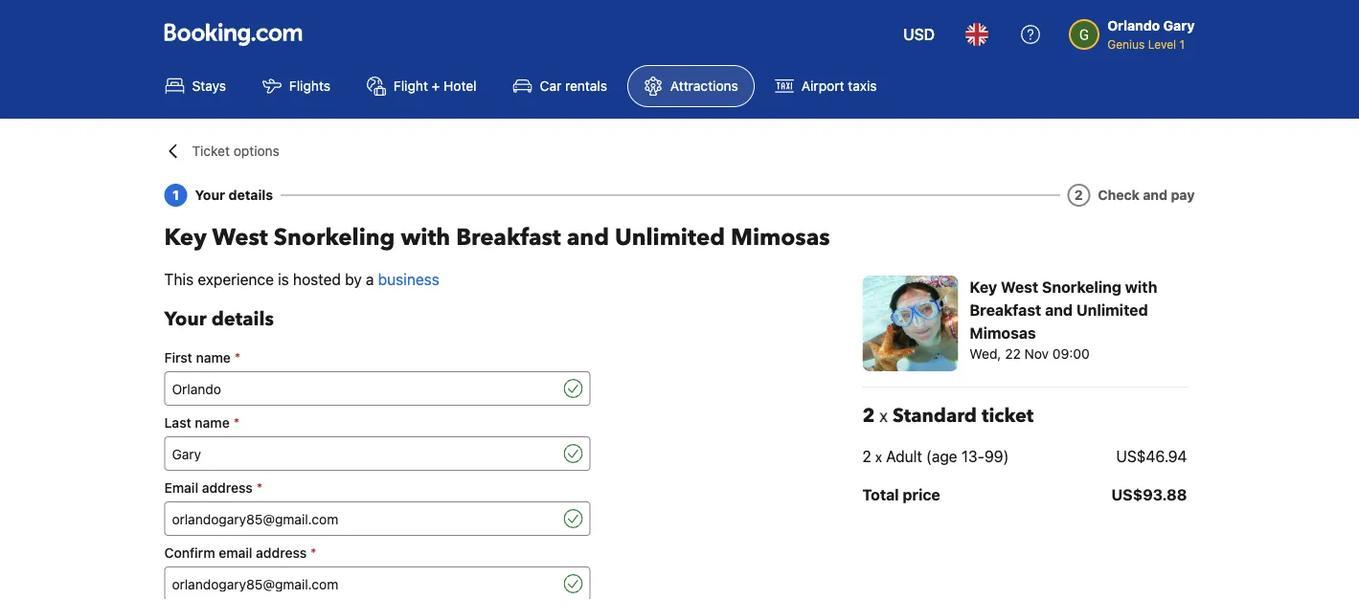 Task type: vqa. For each thing, say whether or not it's contained in the screenshot.
the if in You'Ll Be Met On Arrival And Taken To Your Vehicle. The Driver Will Track Your Flight, So They'Ll Be Waiting If It'S Delayed
no



Task type: describe. For each thing, give the bounding box(es) containing it.
attractions
[[671, 78, 739, 94]]

by
[[345, 271, 362, 289]]

us$46.94
[[1117, 448, 1188, 466]]

name for last name
[[195, 415, 230, 431]]

airport taxis
[[802, 78, 877, 94]]

experience
[[198, 271, 274, 289]]

𝗑 for adult
[[876, 448, 882, 466]]

gary
[[1164, 18, 1195, 34]]

car rentals link
[[497, 65, 624, 107]]

snorkeling for key west snorkeling with breakfast and unlimited mimosas
[[274, 222, 395, 253]]

key for key west snorkeling with breakfast and unlimited mimosas wed, 22 nov 09:00
[[970, 278, 997, 297]]

standard
[[893, 403, 977, 430]]

orlando gary genius level 1
[[1108, 18, 1195, 51]]

adult
[[886, 448, 922, 466]]

0 vertical spatial and
[[1143, 187, 1168, 203]]

𝗑 for standard
[[880, 403, 888, 430]]

price
[[903, 486, 941, 504]]

check and pay
[[1098, 187, 1195, 203]]

email address *
[[164, 480, 263, 496]]

west for key west snorkeling with breakfast and unlimited mimosas
[[212, 222, 268, 253]]

and for key west snorkeling with breakfast and unlimited mimosas wed, 22 nov 09:00
[[1045, 301, 1073, 320]]

mimosas for key west snorkeling with breakfast and unlimited mimosas wed, 22 nov 09:00
[[970, 324, 1036, 343]]

rentals
[[565, 78, 607, 94]]

flight + hotel
[[394, 78, 477, 94]]

0 vertical spatial details
[[228, 187, 273, 203]]

(age
[[927, 448, 958, 466]]

ticket
[[982, 403, 1034, 430]]

hotel
[[444, 78, 477, 94]]

nov
[[1025, 346, 1049, 362]]

1 vertical spatial address
[[256, 546, 307, 561]]

* right the "email"
[[311, 546, 317, 561]]

* for email address *
[[256, 480, 263, 496]]

options
[[234, 143, 280, 159]]

car rentals
[[540, 78, 607, 94]]

2 𝗑 adult  (age 13-99)
[[863, 448, 1009, 466]]

ticket options
[[192, 143, 280, 159]]

this experience is hosted by a business
[[164, 271, 439, 289]]

check
[[1098, 187, 1140, 203]]

orlando
[[1108, 18, 1160, 34]]

breakfast for key west snorkeling with breakfast and unlimited mimosas
[[456, 222, 561, 253]]

0 horizontal spatial address
[[202, 480, 253, 496]]

2 for 2 𝗑 standard ticket
[[863, 403, 875, 430]]

key west snorkeling with breakfast and unlimited mimosas wed, 22 nov 09:00
[[970, 278, 1158, 362]]

key for key west snorkeling with breakfast and unlimited mimosas
[[164, 222, 207, 253]]

level
[[1148, 37, 1177, 51]]

ticket options link
[[192, 142, 280, 161]]

first
[[164, 350, 192, 366]]

airport
[[802, 78, 845, 94]]

car
[[540, 78, 562, 94]]

* for first name *
[[235, 350, 241, 366]]

13-
[[962, 448, 985, 466]]

1 vertical spatial your
[[164, 307, 207, 333]]

flights
[[289, 78, 330, 94]]



Task type: locate. For each thing, give the bounding box(es) containing it.
total
[[863, 486, 899, 504]]

key west snorkeling with breakfast and unlimited mimosas
[[164, 222, 830, 253]]

your details down ticket options link
[[195, 187, 273, 203]]

wed,
[[970, 346, 1002, 362]]

name right last
[[195, 415, 230, 431]]

2
[[1075, 187, 1083, 203], [863, 403, 875, 430], [863, 448, 872, 466]]

name
[[196, 350, 231, 366], [195, 415, 230, 431]]

2 left the standard
[[863, 403, 875, 430]]

*
[[235, 350, 241, 366], [234, 415, 240, 431], [256, 480, 263, 496], [311, 546, 317, 561]]

𝗑
[[880, 403, 888, 430], [876, 448, 882, 466]]

flights link
[[246, 65, 347, 107]]

your details up first name *
[[164, 307, 274, 333]]

name for first name
[[196, 350, 231, 366]]

your up first
[[164, 307, 207, 333]]

stays
[[192, 78, 226, 94]]

1 down gary
[[1180, 37, 1185, 51]]

1 horizontal spatial with
[[1126, 278, 1158, 297]]

breakfast inside key west snorkeling with breakfast and unlimited mimosas wed, 22 nov 09:00
[[970, 301, 1042, 320]]

with
[[401, 222, 450, 253], [1126, 278, 1158, 297]]

99)
[[985, 448, 1009, 466]]

2 left adult on the right of page
[[863, 448, 872, 466]]

key inside key west snorkeling with breakfast and unlimited mimosas wed, 22 nov 09:00
[[970, 278, 997, 297]]

2 for 2 𝗑 adult  (age 13-99)
[[863, 448, 872, 466]]

with for key west snorkeling with breakfast and unlimited mimosas wed, 22 nov 09:00
[[1126, 278, 1158, 297]]

attractions link
[[627, 65, 755, 107]]

1 vertical spatial snorkeling
[[1042, 278, 1122, 297]]

0 vertical spatial your
[[195, 187, 225, 203]]

1 horizontal spatial 1
[[1180, 37, 1185, 51]]

us$93.88
[[1112, 486, 1188, 504]]

usd
[[904, 25, 935, 44]]

with down the check and pay
[[1126, 278, 1158, 297]]

flight
[[394, 78, 428, 94]]

with for key west snorkeling with breakfast and unlimited mimosas
[[401, 222, 450, 253]]

0 vertical spatial breakfast
[[456, 222, 561, 253]]

business link
[[378, 271, 439, 289]]

details
[[228, 187, 273, 203], [211, 307, 274, 333]]

first name *
[[164, 350, 241, 366]]

and
[[1143, 187, 1168, 203], [567, 222, 609, 253], [1045, 301, 1073, 320]]

stays link
[[149, 65, 242, 107]]

1 inside orlando gary genius level 1
[[1180, 37, 1185, 51]]

unlimited
[[615, 222, 725, 253], [1077, 301, 1148, 320]]

2 horizontal spatial and
[[1143, 187, 1168, 203]]

0 vertical spatial west
[[212, 222, 268, 253]]

1 horizontal spatial key
[[970, 278, 997, 297]]

2 left check
[[1075, 187, 1083, 203]]

* up confirm email address *
[[256, 480, 263, 496]]

𝗑 up adult on the right of page
[[880, 403, 888, 430]]

1 horizontal spatial and
[[1045, 301, 1073, 320]]

with inside key west snorkeling with breakfast and unlimited mimosas wed, 22 nov 09:00
[[1126, 278, 1158, 297]]

2 for 2
[[1075, 187, 1083, 203]]

0 horizontal spatial breakfast
[[456, 222, 561, 253]]

west up experience
[[212, 222, 268, 253]]

details down options
[[228, 187, 273, 203]]

0 vertical spatial 𝗑
[[880, 403, 888, 430]]

1 horizontal spatial west
[[1001, 278, 1039, 297]]

is
[[278, 271, 289, 289]]

west for key west snorkeling with breakfast and unlimited mimosas wed, 22 nov 09:00
[[1001, 278, 1039, 297]]

mimosas for key west snorkeling with breakfast and unlimited mimosas
[[731, 222, 830, 253]]

ticket
[[192, 143, 230, 159]]

+
[[432, 78, 440, 94]]

1 vertical spatial key
[[970, 278, 997, 297]]

your
[[195, 187, 225, 203], [164, 307, 207, 333]]

1 vertical spatial 𝗑
[[876, 448, 882, 466]]

0 horizontal spatial unlimited
[[615, 222, 725, 253]]

pay
[[1171, 187, 1195, 203]]

1 vertical spatial your details
[[164, 307, 274, 333]]

1 vertical spatial details
[[211, 307, 274, 333]]

and for key west snorkeling with breakfast and unlimited mimosas
[[567, 222, 609, 253]]

* for last name *
[[234, 415, 240, 431]]

unlimited for key west snorkeling with breakfast and unlimited mimosas wed, 22 nov 09:00
[[1077, 301, 1148, 320]]

0 horizontal spatial 1
[[172, 187, 179, 203]]

key up wed,
[[970, 278, 997, 297]]

key
[[164, 222, 207, 253], [970, 278, 997, 297]]

1 vertical spatial with
[[1126, 278, 1158, 297]]

breakfast
[[456, 222, 561, 253], [970, 301, 1042, 320]]

business
[[378, 271, 439, 289]]

snorkeling up the hosted
[[274, 222, 395, 253]]

0 vertical spatial key
[[164, 222, 207, 253]]

email
[[164, 480, 198, 496]]

your details
[[195, 187, 273, 203], [164, 307, 274, 333]]

22
[[1005, 346, 1021, 362]]

09:00
[[1053, 346, 1090, 362]]

0 horizontal spatial with
[[401, 222, 450, 253]]

this
[[164, 271, 194, 289]]

snorkeling inside key west snorkeling with breakfast and unlimited mimosas wed, 22 nov 09:00
[[1042, 278, 1122, 297]]

address right email
[[202, 480, 253, 496]]

name right first
[[196, 350, 231, 366]]

1 up this
[[172, 187, 179, 203]]

0 vertical spatial name
[[196, 350, 231, 366]]

0 vertical spatial unlimited
[[615, 222, 725, 253]]

last
[[164, 415, 191, 431]]

0 horizontal spatial mimosas
[[731, 222, 830, 253]]

total price
[[863, 486, 941, 504]]

flight + hotel link
[[351, 65, 493, 107]]

0 vertical spatial with
[[401, 222, 450, 253]]

address
[[202, 480, 253, 496], [256, 546, 307, 561]]

2 𝗑 standard ticket
[[863, 403, 1034, 430]]

1 horizontal spatial breakfast
[[970, 301, 1042, 320]]

address right the "email"
[[256, 546, 307, 561]]

* right first
[[235, 350, 241, 366]]

last name *
[[164, 415, 240, 431]]

hosted
[[293, 271, 341, 289]]

1 horizontal spatial snorkeling
[[1042, 278, 1122, 297]]

0 horizontal spatial key
[[164, 222, 207, 253]]

𝗑 left adult on the right of page
[[876, 448, 882, 466]]

* right last
[[234, 415, 240, 431]]

confirm email address *
[[164, 546, 317, 561]]

your account menu orlando gary genius level 1 element
[[1069, 9, 1203, 53]]

0 vertical spatial 2
[[1075, 187, 1083, 203]]

0 vertical spatial snorkeling
[[274, 222, 395, 253]]

confirm
[[164, 546, 215, 561]]

2 vertical spatial 2
[[863, 448, 872, 466]]

with up business link
[[401, 222, 450, 253]]

1 vertical spatial mimosas
[[970, 324, 1036, 343]]

1 horizontal spatial unlimited
[[1077, 301, 1148, 320]]

mimosas inside key west snorkeling with breakfast and unlimited mimosas wed, 22 nov 09:00
[[970, 324, 1036, 343]]

1 horizontal spatial address
[[256, 546, 307, 561]]

0 horizontal spatial snorkeling
[[274, 222, 395, 253]]

1 vertical spatial name
[[195, 415, 230, 431]]

0 horizontal spatial west
[[212, 222, 268, 253]]

None email field
[[164, 502, 560, 537], [164, 567, 560, 600], [164, 502, 560, 537], [164, 567, 560, 600]]

email
[[219, 546, 252, 561]]

taxis
[[848, 78, 877, 94]]

and inside key west snorkeling with breakfast and unlimited mimosas wed, 22 nov 09:00
[[1045, 301, 1073, 320]]

1 horizontal spatial mimosas
[[970, 324, 1036, 343]]

snorkeling up 09:00
[[1042, 278, 1122, 297]]

west
[[212, 222, 268, 253], [1001, 278, 1039, 297]]

1 vertical spatial breakfast
[[970, 301, 1042, 320]]

airport taxis link
[[759, 65, 893, 107]]

a
[[366, 271, 374, 289]]

1 vertical spatial west
[[1001, 278, 1039, 297]]

1 vertical spatial 2
[[863, 403, 875, 430]]

west inside key west snorkeling with breakfast and unlimited mimosas wed, 22 nov 09:00
[[1001, 278, 1039, 297]]

snorkeling for key west snorkeling with breakfast and unlimited mimosas wed, 22 nov 09:00
[[1042, 278, 1122, 297]]

west up 22
[[1001, 278, 1039, 297]]

1 vertical spatial and
[[567, 222, 609, 253]]

snorkeling
[[274, 222, 395, 253], [1042, 278, 1122, 297]]

None field
[[164, 372, 560, 406], [164, 437, 560, 471], [164, 372, 560, 406], [164, 437, 560, 471]]

usd button
[[892, 11, 947, 57]]

breakfast for key west snorkeling with breakfast and unlimited mimosas wed, 22 nov 09:00
[[970, 301, 1042, 320]]

0 vertical spatial mimosas
[[731, 222, 830, 253]]

genius
[[1108, 37, 1145, 51]]

2 vertical spatial and
[[1045, 301, 1073, 320]]

mimosas
[[731, 222, 830, 253], [970, 324, 1036, 343]]

key up this
[[164, 222, 207, 253]]

1 vertical spatial 1
[[172, 187, 179, 203]]

unlimited inside key west snorkeling with breakfast and unlimited mimosas wed, 22 nov 09:00
[[1077, 301, 1148, 320]]

0 vertical spatial address
[[202, 480, 253, 496]]

1 vertical spatial unlimited
[[1077, 301, 1148, 320]]

0 vertical spatial your details
[[195, 187, 273, 203]]

booking.com image
[[164, 23, 302, 46]]

details down experience
[[211, 307, 274, 333]]

1
[[1180, 37, 1185, 51], [172, 187, 179, 203]]

your down ticket
[[195, 187, 225, 203]]

0 vertical spatial 1
[[1180, 37, 1185, 51]]

0 horizontal spatial and
[[567, 222, 609, 253]]

unlimited for key west snorkeling with breakfast and unlimited mimosas
[[615, 222, 725, 253]]



